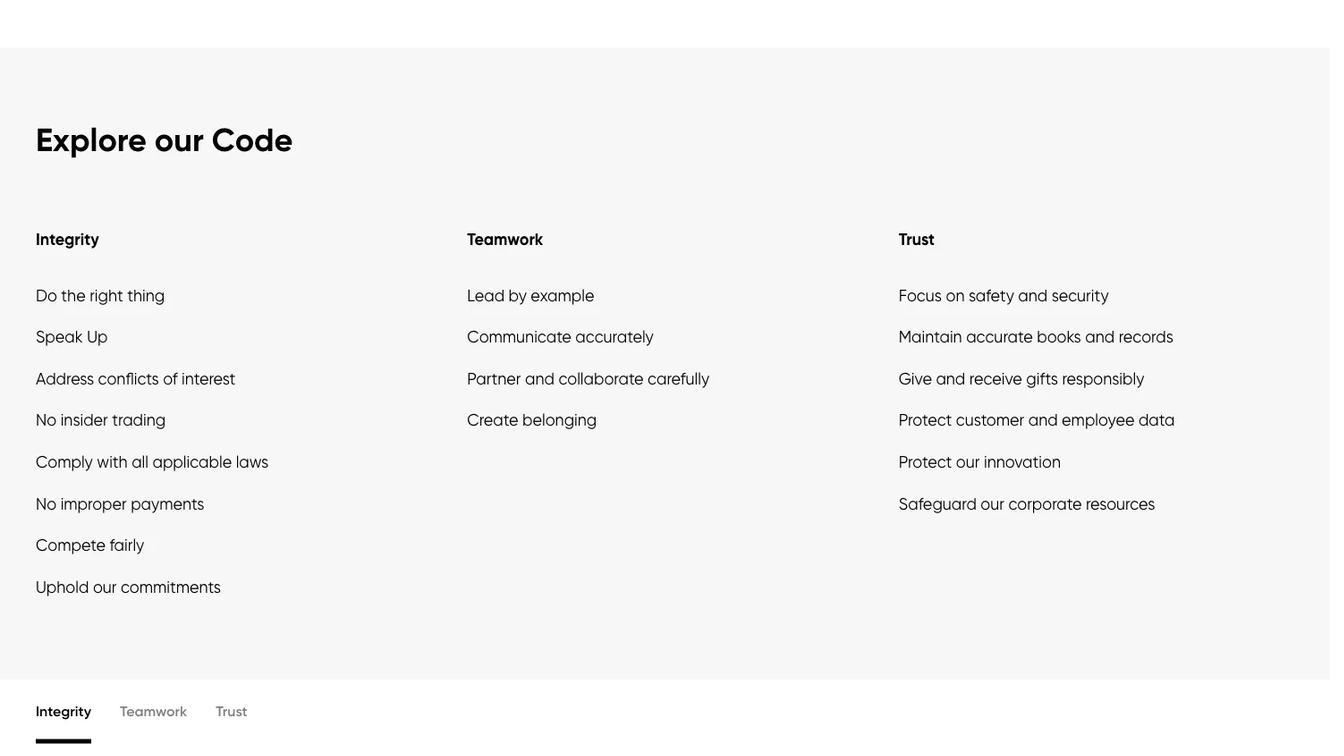 Task type: locate. For each thing, give the bounding box(es) containing it.
1 vertical spatial integrity
[[36, 703, 91, 721]]

teamwork left trust link
[[120, 703, 187, 721]]

focus
[[899, 286, 942, 305]]

0 vertical spatial trust
[[899, 230, 935, 250]]

trust
[[899, 230, 935, 250], [216, 703, 247, 721]]

no improper payments link
[[36, 494, 204, 518]]

our for protect
[[956, 452, 980, 472]]

communicate
[[467, 327, 571, 347]]

our
[[155, 120, 204, 161], [956, 452, 980, 472], [981, 494, 1005, 514], [93, 578, 117, 597]]

trust right the 'teamwork' link
[[216, 703, 247, 721]]

do the right thing
[[36, 286, 165, 305]]

safeguard our corporate resources link
[[899, 494, 1155, 518]]

resources
[[1086, 494, 1155, 514]]

1 vertical spatial protect
[[899, 452, 952, 472]]

create belonging
[[467, 411, 597, 430]]

uphold our commitments link
[[36, 578, 221, 602]]

teamwork up by
[[467, 230, 543, 250]]

maintain accurate books and records
[[899, 327, 1173, 347]]

protect for protect customer and employee data
[[899, 411, 952, 430]]

commitments
[[121, 578, 221, 597]]

create
[[467, 411, 518, 430]]

maintain
[[899, 327, 962, 347]]

1 protect from the top
[[899, 411, 952, 430]]

1 vertical spatial trust
[[216, 703, 247, 721]]

and right 'books'
[[1085, 327, 1115, 347]]

gifts
[[1026, 369, 1058, 389]]

customer
[[956, 411, 1024, 430]]

protect our innovation
[[899, 452, 1061, 472]]

protect down "give"
[[899, 411, 952, 430]]

no insider trading
[[36, 411, 166, 430]]

our down compete fairly link
[[93, 578, 117, 597]]

integrity
[[36, 230, 99, 250], [36, 703, 91, 721]]

speak
[[36, 327, 83, 347]]

by
[[509, 286, 527, 305]]

right
[[90, 286, 123, 305]]

comply with all applicable laws
[[36, 452, 269, 472]]

1 vertical spatial teamwork
[[120, 703, 187, 721]]

and down 'gifts'
[[1028, 411, 1058, 430]]

and
[[1018, 286, 1048, 305], [1085, 327, 1115, 347], [525, 369, 555, 389], [936, 369, 965, 389], [1028, 411, 1058, 430]]

teamwork
[[467, 230, 543, 250], [120, 703, 187, 721]]

innovation
[[984, 452, 1061, 472]]

0 vertical spatial integrity
[[36, 230, 99, 250]]

conflicts
[[98, 369, 159, 389]]

and right safety
[[1018, 286, 1048, 305]]

and inside give and receive gifts responsibly link
[[936, 369, 965, 389]]

no for no insider trading
[[36, 411, 56, 430]]

trust up focus
[[899, 230, 935, 250]]

payments
[[131, 494, 204, 514]]

protect for protect our innovation
[[899, 452, 952, 472]]

0 vertical spatial teamwork
[[467, 230, 543, 250]]

insider
[[61, 411, 108, 430]]

our down customer
[[956, 452, 980, 472]]

employee
[[1062, 411, 1135, 430]]

no left "insider"
[[36, 411, 56, 430]]

communicate accurately link
[[467, 327, 654, 352]]

accurately
[[576, 327, 654, 347]]

code
[[212, 120, 293, 161]]

no for no improper payments
[[36, 494, 56, 514]]

our left code
[[155, 120, 204, 161]]

collaborate
[[559, 369, 644, 389]]

partner and collaborate carefully
[[467, 369, 709, 389]]

2 no from the top
[[36, 494, 56, 514]]

compete fairly link
[[36, 536, 144, 560]]

1 no from the top
[[36, 411, 56, 430]]

0 vertical spatial no
[[36, 411, 56, 430]]

protect inside protect customer and employee data link
[[899, 411, 952, 430]]

all
[[132, 452, 148, 472]]

data
[[1139, 411, 1175, 430]]

1 vertical spatial no
[[36, 494, 56, 514]]

with
[[97, 452, 128, 472]]

laws
[[236, 452, 269, 472]]

protect inside protect our innovation link
[[899, 452, 952, 472]]

and inside protect customer and employee data link
[[1028, 411, 1058, 430]]

uphold our commitments
[[36, 578, 221, 597]]

2 protect from the top
[[899, 452, 952, 472]]

and up create belonging
[[525, 369, 555, 389]]

no
[[36, 411, 56, 430], [36, 494, 56, 514]]

our down protect our innovation link
[[981, 494, 1005, 514]]

comply with all applicable laws link
[[36, 452, 269, 477]]

books
[[1037, 327, 1081, 347]]

protect up safeguard
[[899, 452, 952, 472]]

communicate accurately
[[467, 327, 654, 347]]

compete
[[36, 536, 105, 556]]

integrity link
[[36, 703, 91, 721]]

safety
[[969, 286, 1014, 305]]

1 horizontal spatial trust
[[899, 230, 935, 250]]

partner
[[467, 369, 521, 389]]

give and receive gifts responsibly
[[899, 369, 1144, 389]]

uphold
[[36, 578, 89, 597]]

and right "give"
[[936, 369, 965, 389]]

protect
[[899, 411, 952, 430], [899, 452, 952, 472]]

on
[[946, 286, 965, 305]]

focus on safety and security link
[[899, 286, 1109, 310]]

0 vertical spatial protect
[[899, 411, 952, 430]]

no down comply
[[36, 494, 56, 514]]



Task type: describe. For each thing, give the bounding box(es) containing it.
interest
[[182, 369, 236, 389]]

the
[[61, 286, 86, 305]]

fairly
[[109, 536, 144, 556]]

trading
[[112, 411, 166, 430]]

safeguard
[[899, 494, 977, 514]]

of
[[163, 369, 178, 389]]

maintain accurate books and records link
[[899, 327, 1173, 352]]

corporate
[[1009, 494, 1082, 514]]

address
[[36, 369, 94, 389]]

protect our innovation link
[[899, 452, 1061, 477]]

give and receive gifts responsibly link
[[899, 369, 1144, 393]]

protect customer and employee data link
[[899, 411, 1175, 435]]

address conflicts of interest
[[36, 369, 236, 389]]

no insider trading link
[[36, 411, 166, 435]]

no improper payments
[[36, 494, 204, 514]]

0 horizontal spatial teamwork
[[120, 703, 187, 721]]

and inside partner and collaborate carefully link
[[525, 369, 555, 389]]

explore our code
[[36, 120, 293, 161]]

safeguard our corporate resources
[[899, 494, 1155, 514]]

do the right thing link
[[36, 286, 165, 310]]

and inside maintain accurate books and records link
[[1085, 327, 1115, 347]]

improper
[[61, 494, 127, 514]]

applicable
[[152, 452, 232, 472]]

accurate
[[966, 327, 1033, 347]]

trust link
[[216, 703, 247, 721]]

compete fairly
[[36, 536, 144, 556]]

records
[[1119, 327, 1173, 347]]

lead
[[467, 286, 505, 305]]

focus on safety and security
[[899, 286, 1109, 305]]

2 integrity from the top
[[36, 703, 91, 721]]

and inside focus on safety and security link
[[1018, 286, 1048, 305]]

security
[[1052, 286, 1109, 305]]

carefully
[[648, 369, 709, 389]]

protect customer and employee data
[[899, 411, 1175, 430]]

teamwork link
[[120, 703, 187, 721]]

partner and collaborate carefully link
[[467, 369, 709, 393]]

1 integrity from the top
[[36, 230, 99, 250]]

our for uphold
[[93, 578, 117, 597]]

lead by example
[[467, 286, 594, 305]]

0 horizontal spatial trust
[[216, 703, 247, 721]]

responsibly
[[1062, 369, 1144, 389]]

example
[[531, 286, 594, 305]]

comply
[[36, 452, 93, 472]]

speak up link
[[36, 327, 108, 352]]

give
[[899, 369, 932, 389]]

address conflicts of interest link
[[36, 369, 236, 393]]

1 horizontal spatial teamwork
[[467, 230, 543, 250]]

lead by example link
[[467, 286, 594, 310]]

our for explore
[[155, 120, 204, 161]]

speak up
[[36, 327, 108, 347]]

our for safeguard
[[981, 494, 1005, 514]]

do
[[36, 286, 57, 305]]

belonging
[[522, 411, 597, 430]]

thing
[[127, 286, 165, 305]]

create belonging link
[[467, 411, 597, 435]]

up
[[87, 327, 108, 347]]

receive
[[970, 369, 1022, 389]]

explore
[[36, 120, 147, 161]]



Task type: vqa. For each thing, say whether or not it's contained in the screenshot.
integrity
yes



